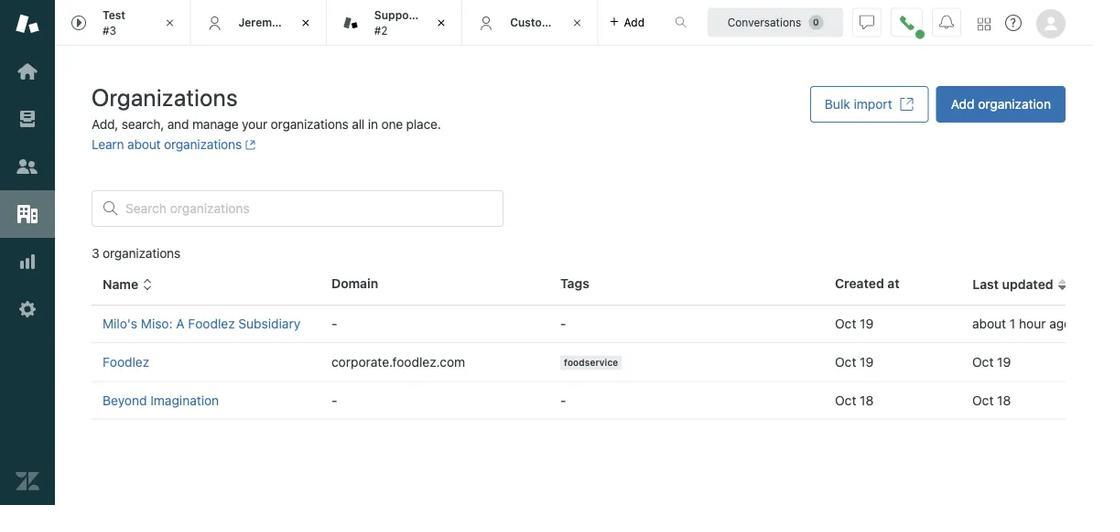 Task type: vqa. For each thing, say whether or not it's contained in the screenshot.
Learn more
no



Task type: locate. For each thing, give the bounding box(es) containing it.
corporate.foodlez.com
[[332, 355, 465, 370]]

0 vertical spatial foodlez
[[188, 316, 235, 332]]

oct 19 for oct
[[835, 355, 874, 370]]

1 horizontal spatial 18
[[998, 393, 1012, 408]]

name
[[103, 277, 138, 292]]

about 1 hour ago
[[973, 316, 1072, 332]]

place.
[[406, 117, 441, 132]]

add
[[951, 97, 975, 112]]

customers image
[[16, 155, 39, 179]]

1 horizontal spatial oct 18
[[973, 393, 1012, 408]]

oct for oct 18
[[835, 393, 857, 408]]

your
[[242, 117, 268, 132]]

add button
[[599, 0, 656, 45]]

0 horizontal spatial 18
[[860, 393, 874, 408]]

close image inside "customer" tab
[[568, 14, 587, 32]]

tags
[[561, 276, 590, 291]]

bulk import
[[825, 97, 893, 112]]

hour
[[1019, 316, 1046, 332]]

close image
[[161, 14, 179, 32]]

oct 19
[[835, 316, 874, 332], [835, 355, 874, 370], [973, 355, 1011, 370]]

organizations down the manage
[[164, 137, 242, 152]]

19
[[860, 316, 874, 332], [860, 355, 874, 370], [998, 355, 1011, 370]]

organizations left all on the top
[[271, 117, 349, 132]]

all
[[352, 117, 365, 132]]

(opens in a new tab) image
[[242, 139, 256, 150]]

oct for about 1 hour ago
[[835, 316, 857, 332]]

0 horizontal spatial about
[[127, 137, 161, 152]]

- down corporate.foodlez.com
[[332, 393, 337, 408]]

- down foodservice
[[561, 393, 566, 408]]

19 for oct 19
[[860, 355, 874, 370]]

1 horizontal spatial close image
[[432, 14, 451, 32]]

test
[[103, 9, 126, 22]]

1 vertical spatial foodlez
[[103, 355, 149, 370]]

learn about organizations link
[[92, 137, 256, 152]]

reporting image
[[16, 250, 39, 274]]

0 horizontal spatial close image
[[297, 14, 315, 32]]

foodlez right a
[[188, 316, 235, 332]]

button displays agent's chat status as invisible. image
[[860, 15, 875, 30]]

1 oct 18 from the left
[[835, 393, 874, 408]]

search,
[[122, 117, 164, 132]]

ago
[[1050, 316, 1072, 332]]

add organization
[[951, 97, 1052, 112]]

a
[[176, 316, 185, 332]]

1 horizontal spatial foodlez
[[188, 316, 235, 332]]

#3
[[103, 24, 116, 37]]

oct
[[835, 316, 857, 332], [835, 355, 857, 370], [973, 355, 994, 370], [835, 393, 857, 408], [973, 393, 994, 408]]

beyond imagination link
[[103, 393, 219, 408]]

organizations image
[[16, 202, 39, 226]]

in
[[368, 117, 378, 132]]

-
[[332, 316, 337, 332], [561, 316, 566, 332], [332, 393, 337, 408], [561, 393, 566, 408]]

close image
[[297, 14, 315, 32], [432, 14, 451, 32], [568, 14, 587, 32]]

2 close image from the left
[[432, 14, 451, 32]]

close image right #2
[[432, 14, 451, 32]]

at
[[888, 276, 900, 291]]

tab
[[55, 0, 191, 46]]

miller
[[281, 16, 311, 29]]

about down search,
[[127, 137, 161, 152]]

milo's miso: a foodlez subsidiary link
[[103, 316, 301, 332]]

milo's miso: a foodlez subsidiary
[[103, 316, 301, 332]]

bulk
[[825, 97, 851, 112]]

name button
[[103, 277, 153, 293]]

3
[[92, 246, 99, 261]]

1 close image from the left
[[297, 14, 315, 32]]

0 horizontal spatial foodlez
[[103, 355, 149, 370]]

one
[[381, 117, 403, 132]]

milo's
[[103, 316, 137, 332]]

0 vertical spatial organizations
[[271, 117, 349, 132]]

about
[[127, 137, 161, 152], [973, 316, 1007, 332]]

oct 18
[[835, 393, 874, 408], [973, 393, 1012, 408]]

1 vertical spatial organizations
[[164, 137, 242, 152]]

conversations
[[728, 16, 802, 29]]

1 horizontal spatial about
[[973, 316, 1007, 332]]

admin image
[[16, 298, 39, 322]]

close image inside the jeremy miller tab
[[297, 14, 315, 32]]

organizations up name button
[[103, 246, 181, 261]]

zendesk support image
[[16, 12, 39, 36]]

foodlez up beyond
[[103, 355, 149, 370]]

foodlez
[[188, 316, 235, 332], [103, 355, 149, 370]]

1
[[1010, 316, 1016, 332]]

2 horizontal spatial close image
[[568, 14, 587, 32]]

organizations
[[271, 117, 349, 132], [164, 137, 242, 152], [103, 246, 181, 261]]

add organization button
[[937, 86, 1066, 123]]

close image right "customer"
[[568, 14, 587, 32]]

close image right jeremy
[[297, 14, 315, 32]]

18
[[860, 393, 874, 408], [998, 393, 1012, 408]]

jeremy miller tab
[[191, 0, 327, 46]]

0 horizontal spatial oct 18
[[835, 393, 874, 408]]

- down domain
[[332, 316, 337, 332]]

3 close image from the left
[[568, 14, 587, 32]]

about left 1
[[973, 316, 1007, 332]]

learn about organizations
[[92, 137, 242, 152]]

0 vertical spatial about
[[127, 137, 161, 152]]



Task type: describe. For each thing, give the bounding box(es) containing it.
tab containing test
[[55, 0, 191, 46]]

zendesk image
[[16, 470, 39, 494]]

#2
[[374, 24, 388, 37]]

2 vertical spatial organizations
[[103, 246, 181, 261]]

1 18 from the left
[[860, 393, 874, 408]]

learn
[[92, 137, 124, 152]]

add,
[[92, 117, 118, 132]]

3 organizations
[[92, 246, 181, 261]]

add
[[624, 16, 645, 29]]

#2 tab
[[327, 0, 463, 46]]

manage
[[192, 117, 239, 132]]

- down tags
[[561, 316, 566, 332]]

organizations inside organizations add, search, and manage your organizations all in one place.
[[271, 117, 349, 132]]

organizations add, search, and manage your organizations all in one place.
[[92, 83, 441, 132]]

close image for customer
[[568, 14, 587, 32]]

2 18 from the left
[[998, 393, 1012, 408]]

beyond
[[103, 393, 147, 408]]

last updated
[[973, 277, 1054, 292]]

subsidiary
[[239, 316, 301, 332]]

2 oct 18 from the left
[[973, 393, 1012, 408]]

import
[[854, 97, 893, 112]]

created
[[835, 276, 885, 291]]

beyond imagination
[[103, 393, 219, 408]]

miso:
[[141, 316, 173, 332]]

1 vertical spatial about
[[973, 316, 1007, 332]]

19 for about 1 hour ago
[[860, 316, 874, 332]]

imagination
[[151, 393, 219, 408]]

jeremy miller
[[239, 16, 311, 29]]

views image
[[16, 107, 39, 131]]

jeremy
[[239, 16, 278, 29]]

organizations
[[92, 83, 238, 111]]

customer tab
[[463, 0, 599, 46]]

conversations button
[[708, 8, 844, 37]]

close image for jeremy miller
[[297, 14, 315, 32]]

zendesk products image
[[978, 18, 991, 31]]

foodlez link
[[103, 355, 149, 370]]

last updated button
[[973, 277, 1068, 293]]

tabs tab list
[[55, 0, 656, 46]]

test #3
[[103, 9, 126, 37]]

foodservice
[[564, 357, 619, 368]]

last
[[973, 277, 999, 292]]

get help image
[[1006, 15, 1022, 31]]

notifications image
[[940, 15, 954, 30]]

close image inside #2 tab
[[432, 14, 451, 32]]

organization
[[978, 97, 1052, 112]]

main element
[[0, 0, 55, 506]]

created at
[[835, 276, 900, 291]]

oct 19 for about
[[835, 316, 874, 332]]

Search organizations field
[[125, 201, 492, 217]]

get started image
[[16, 60, 39, 83]]

updated
[[1002, 277, 1054, 292]]

oct for oct 19
[[835, 355, 857, 370]]

and
[[167, 117, 189, 132]]

customer
[[510, 16, 563, 29]]

domain
[[332, 276, 378, 291]]

bulk import button
[[811, 86, 929, 123]]



